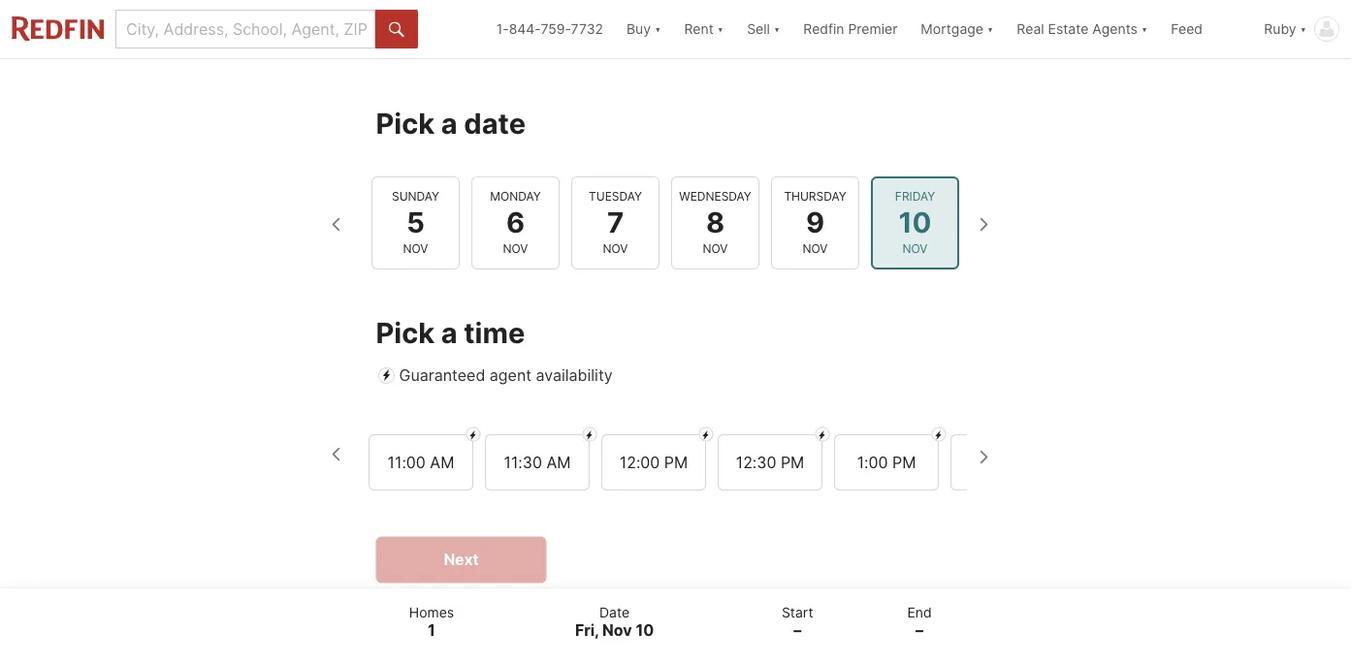 Task type: describe. For each thing, give the bounding box(es) containing it.
real
[[1017, 21, 1044, 37]]

▾ for sell ▾
[[774, 21, 780, 37]]

pick for pick a date
[[376, 106, 435, 140]]

pm for 12:30 pm
[[780, 453, 804, 471]]

submit search image
[[389, 22, 404, 38]]

12:00 pm
[[619, 453, 687, 471]]

sunday
[[392, 189, 440, 203]]

pick a time
[[376, 316, 525, 350]]

ruby ▾
[[1264, 21, 1307, 37]]

rent ▾ button
[[684, 0, 724, 58]]

5
[[407, 205, 425, 239]]

date
[[464, 106, 526, 140]]

next image
[[968, 442, 999, 473]]

real estate agents ▾
[[1017, 21, 1148, 37]]

12:00
[[619, 453, 659, 471]]

thursday
[[785, 189, 847, 203]]

agent
[[490, 366, 532, 385]]

11:00 am button
[[368, 434, 473, 490]]

real estate agents ▾ link
[[1017, 0, 1148, 58]]

sell ▾ button
[[747, 0, 780, 58]]

sunday 5 nov
[[392, 189, 440, 255]]

next button
[[376, 537, 547, 583]]

1
[[428, 621, 435, 640]]

City, Address, School, Agent, ZIP search field
[[115, 10, 375, 49]]

11:00
[[387, 453, 425, 471]]

sell ▾ button
[[735, 0, 792, 58]]

feed
[[1171, 21, 1203, 37]]

10 inside date fri, nov  10
[[636, 621, 654, 640]]

rent ▾
[[684, 21, 724, 37]]

monday 6 nov
[[491, 189, 541, 255]]

nov for 10
[[903, 241, 928, 255]]

mortgage ▾ button
[[909, 0, 1005, 58]]

sell ▾
[[747, 21, 780, 37]]

mortgage ▾
[[921, 21, 994, 37]]

thursday 9 nov
[[785, 189, 847, 255]]

real estate agents ▾ button
[[1005, 0, 1160, 58]]

wednesday
[[680, 189, 752, 203]]

buy ▾
[[627, 21, 661, 37]]

start
[[782, 604, 813, 621]]

7732
[[571, 21, 603, 37]]

homes
[[409, 604, 454, 621]]

12:30 pm button
[[717, 434, 822, 490]]

monday
[[491, 189, 541, 203]]

end
[[907, 604, 932, 621]]

nov for 5
[[404, 241, 429, 255]]

date fri, nov  10
[[575, 604, 654, 640]]

availability
[[536, 366, 613, 385]]

sell
[[747, 21, 770, 37]]

1:00 pm button
[[834, 434, 939, 490]]

homes 1
[[409, 604, 454, 640]]

nov inside date fri, nov  10
[[602, 621, 632, 640]]

premier
[[848, 21, 898, 37]]

tuesday
[[589, 189, 643, 203]]

pm for 1:00 pm
[[892, 453, 916, 471]]

guaranteed
[[399, 366, 485, 385]]

759-
[[541, 21, 571, 37]]



Task type: locate. For each thing, give the bounding box(es) containing it.
0 horizontal spatial am
[[430, 453, 454, 471]]

nov for 8
[[703, 241, 728, 255]]

▾ right ruby
[[1300, 21, 1307, 37]]

10 inside friday 10 nov
[[899, 205, 932, 239]]

nov
[[404, 241, 429, 255], [504, 241, 529, 255], [603, 241, 629, 255], [703, 241, 728, 255], [803, 241, 828, 255], [903, 241, 928, 255], [602, 621, 632, 640]]

0 vertical spatial 10
[[899, 205, 932, 239]]

1 horizontal spatial am
[[546, 453, 570, 471]]

11:30 am
[[503, 453, 570, 471]]

nov down friday
[[903, 241, 928, 255]]

rent
[[684, 21, 714, 37]]

1-844-759-7732 link
[[496, 21, 603, 37]]

estate
[[1048, 21, 1089, 37]]

6
[[507, 205, 525, 239]]

a for time
[[441, 316, 458, 350]]

nov for 7
[[603, 241, 629, 255]]

11:30
[[503, 453, 542, 471]]

2 am from the left
[[546, 453, 570, 471]]

buy ▾ button
[[615, 0, 673, 58]]

8
[[707, 205, 725, 239]]

– down end
[[916, 621, 923, 640]]

am for 11:00 am
[[430, 453, 454, 471]]

next image
[[968, 209, 999, 240]]

– for end –
[[916, 621, 923, 640]]

nov down the 5
[[404, 241, 429, 255]]

▾ right rent on the right of page
[[718, 21, 724, 37]]

9
[[807, 205, 825, 239]]

6 ▾ from the left
[[1300, 21, 1307, 37]]

– inside "start –"
[[794, 621, 801, 640]]

– for start –
[[794, 621, 801, 640]]

1:00
[[857, 453, 888, 471]]

agents
[[1093, 21, 1138, 37]]

date
[[600, 604, 630, 621]]

pm right 12:30
[[780, 453, 804, 471]]

3 pm from the left
[[892, 453, 916, 471]]

▾ for buy ▾
[[655, 21, 661, 37]]

2 – from the left
[[916, 621, 923, 640]]

a left date
[[441, 106, 458, 140]]

7
[[608, 205, 624, 239]]

▾ right agents
[[1142, 21, 1148, 37]]

2 pm from the left
[[780, 453, 804, 471]]

redfin
[[803, 21, 844, 37]]

11:00 am
[[387, 453, 454, 471]]

pick
[[376, 106, 435, 140], [376, 316, 435, 350]]

am right 11:00
[[430, 453, 454, 471]]

3 ▾ from the left
[[774, 21, 780, 37]]

a up guaranteed
[[441, 316, 458, 350]]

2 ▾ from the left
[[718, 21, 724, 37]]

feed button
[[1160, 0, 1253, 58]]

1 horizontal spatial –
[[916, 621, 923, 640]]

0 horizontal spatial pm
[[664, 453, 687, 471]]

tuesday 7 nov
[[589, 189, 643, 255]]

12:30 pm
[[735, 453, 804, 471]]

▾ right buy
[[655, 21, 661, 37]]

wednesday 8 nov
[[680, 189, 752, 255]]

1 – from the left
[[794, 621, 801, 640]]

▾ for rent ▾
[[718, 21, 724, 37]]

nov inside thursday 9 nov
[[803, 241, 828, 255]]

2 horizontal spatial pm
[[892, 453, 916, 471]]

a
[[441, 106, 458, 140], [441, 316, 458, 350]]

11:30 am button
[[485, 434, 589, 490]]

friday
[[896, 189, 936, 203]]

0 horizontal spatial –
[[794, 621, 801, 640]]

nov for 6
[[504, 241, 529, 255]]

am right the 11:30
[[546, 453, 570, 471]]

mortgage
[[921, 21, 984, 37]]

pm for 12:00 pm
[[664, 453, 687, 471]]

redfin premier button
[[792, 0, 909, 58]]

1 vertical spatial pick
[[376, 316, 435, 350]]

next
[[444, 550, 479, 569]]

pm right 12:00 on the bottom left
[[664, 453, 687, 471]]

pm
[[664, 453, 687, 471], [780, 453, 804, 471], [892, 453, 916, 471]]

1:00 pm
[[857, 453, 916, 471]]

▾ inside 'link'
[[1142, 21, 1148, 37]]

2 pick from the top
[[376, 316, 435, 350]]

12:30
[[735, 453, 776, 471]]

buy ▾ button
[[627, 0, 661, 58]]

– inside end –
[[916, 621, 923, 640]]

nov inside friday 10 nov
[[903, 241, 928, 255]]

2 a from the top
[[441, 316, 458, 350]]

nov down date
[[602, 621, 632, 640]]

1-844-759-7732
[[496, 21, 603, 37]]

pick up guaranteed
[[376, 316, 435, 350]]

▾ right sell
[[774, 21, 780, 37]]

friday 10 nov
[[896, 189, 936, 255]]

4 ▾ from the left
[[987, 21, 994, 37]]

▾ right mortgage
[[987, 21, 994, 37]]

fri,
[[575, 621, 599, 640]]

10
[[899, 205, 932, 239], [636, 621, 654, 640]]

pick for pick a time
[[376, 316, 435, 350]]

redfin premier
[[803, 21, 898, 37]]

nov inside wednesday 8 nov
[[703, 241, 728, 255]]

pm right 1:00
[[892, 453, 916, 471]]

12:00 pm button
[[601, 434, 706, 490]]

nov inside tuesday 7 nov
[[603, 241, 629, 255]]

ruby
[[1264, 21, 1297, 37]]

time
[[464, 316, 525, 350]]

start –
[[782, 604, 813, 640]]

1 vertical spatial a
[[441, 316, 458, 350]]

844-
[[509, 21, 541, 37]]

0 horizontal spatial 10
[[636, 621, 654, 640]]

nov down 8
[[703, 241, 728, 255]]

▾
[[655, 21, 661, 37], [718, 21, 724, 37], [774, 21, 780, 37], [987, 21, 994, 37], [1142, 21, 1148, 37], [1300, 21, 1307, 37]]

nov inside sunday 5 nov
[[404, 241, 429, 255]]

10 right fri,
[[636, 621, 654, 640]]

pick a date
[[376, 106, 526, 140]]

1 horizontal spatial 10
[[899, 205, 932, 239]]

1-
[[496, 21, 509, 37]]

1 ▾ from the left
[[655, 21, 661, 37]]

a for date
[[441, 106, 458, 140]]

nov inside monday 6 nov
[[504, 241, 529, 255]]

previous image
[[322, 209, 353, 240]]

guaranteed agent availability
[[399, 366, 613, 385]]

nov down 6
[[504, 241, 529, 255]]

▾ for mortgage ▾
[[987, 21, 994, 37]]

–
[[794, 621, 801, 640], [916, 621, 923, 640]]

0 vertical spatial pick
[[376, 106, 435, 140]]

– down start
[[794, 621, 801, 640]]

nov for 9
[[803, 241, 828, 255]]

1 am from the left
[[430, 453, 454, 471]]

nov down 9
[[803, 241, 828, 255]]

am
[[430, 453, 454, 471], [546, 453, 570, 471]]

1 vertical spatial 10
[[636, 621, 654, 640]]

mortgage ▾ button
[[921, 0, 994, 58]]

1 horizontal spatial pm
[[780, 453, 804, 471]]

▾ for ruby ▾
[[1300, 21, 1307, 37]]

am for 11:30 am
[[546, 453, 570, 471]]

nov down 7
[[603, 241, 629, 255]]

1 pm from the left
[[664, 453, 687, 471]]

10 down friday
[[899, 205, 932, 239]]

rent ▾ button
[[673, 0, 735, 58]]

1 a from the top
[[441, 106, 458, 140]]

5 ▾ from the left
[[1142, 21, 1148, 37]]

buy
[[627, 21, 651, 37]]

0 vertical spatial a
[[441, 106, 458, 140]]

previous image
[[322, 439, 353, 470]]

end –
[[907, 604, 932, 640]]

pick up 'sunday'
[[376, 106, 435, 140]]

1 pick from the top
[[376, 106, 435, 140]]



Task type: vqa. For each thing, say whether or not it's contained in the screenshot.


